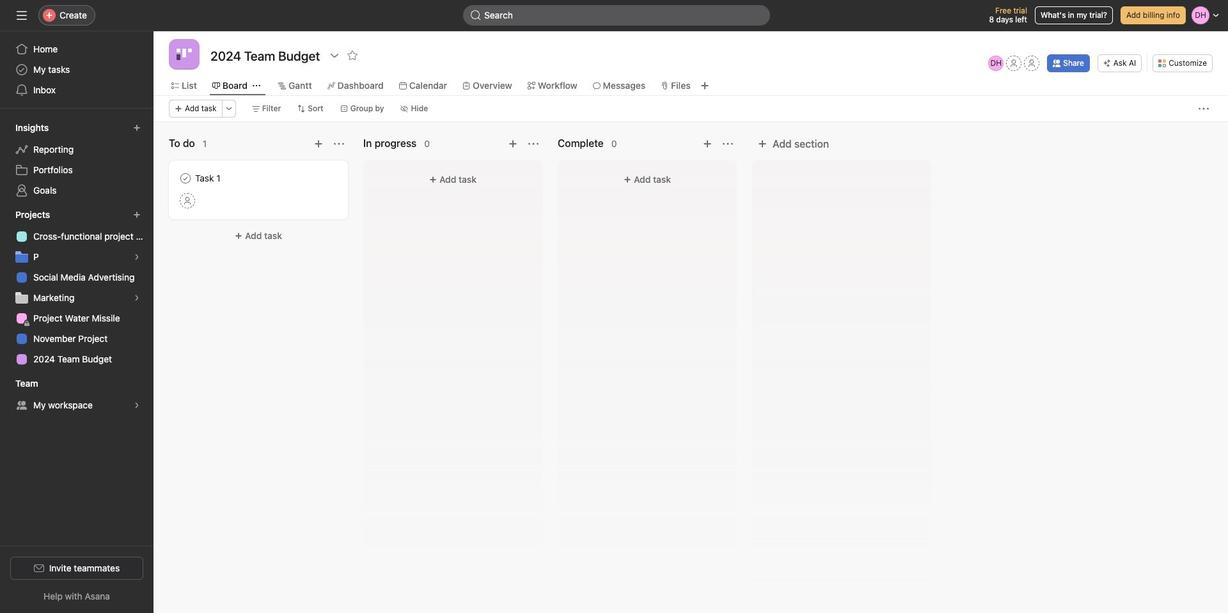 Task type: locate. For each thing, give the bounding box(es) containing it.
more section actions image
[[334, 139, 344, 149], [529, 139, 539, 149]]

add tab image
[[700, 81, 710, 91]]

tab actions image
[[253, 82, 260, 90]]

global element
[[0, 31, 154, 108]]

Mark complete checkbox
[[178, 171, 193, 186]]

2 add task image from the left
[[703, 139, 713, 149]]

dh image
[[991, 56, 1002, 71]]

0 horizontal spatial more actions image
[[225, 105, 233, 113]]

more actions image
[[1199, 104, 1209, 114], [225, 105, 233, 113]]

1 horizontal spatial more section actions image
[[529, 139, 539, 149]]

hide sidebar image
[[17, 10, 27, 20]]

1 horizontal spatial more actions image
[[1199, 104, 1209, 114]]

0 horizontal spatial more section actions image
[[334, 139, 344, 149]]

add task image
[[508, 139, 518, 149]]

list box
[[463, 5, 770, 26]]

0 horizontal spatial add task image
[[314, 139, 324, 149]]

2 more section actions image from the left
[[529, 139, 539, 149]]

1 horizontal spatial add task image
[[703, 139, 713, 149]]

None text field
[[207, 44, 323, 67]]

1 add task image from the left
[[314, 139, 324, 149]]

add task image
[[314, 139, 324, 149], [703, 139, 713, 149]]

more section actions image
[[723, 139, 733, 149]]



Task type: vqa. For each thing, say whether or not it's contained in the screenshot.
New project or portfolio image
yes



Task type: describe. For each thing, give the bounding box(es) containing it.
new insights image
[[133, 124, 141, 132]]

1 more section actions image from the left
[[334, 139, 344, 149]]

add task image for more section actions icon
[[703, 139, 713, 149]]

teams element
[[0, 372, 154, 419]]

new project or portfolio image
[[133, 211, 141, 219]]

projects element
[[0, 203, 154, 372]]

add to starred image
[[348, 51, 358, 61]]

board image
[[177, 47, 192, 62]]

mark complete image
[[178, 171, 193, 186]]

add task image for second more section actions image from right
[[314, 139, 324, 149]]

prominent image
[[471, 10, 481, 20]]

show options image
[[330, 51, 340, 61]]

insights element
[[0, 116, 154, 203]]



